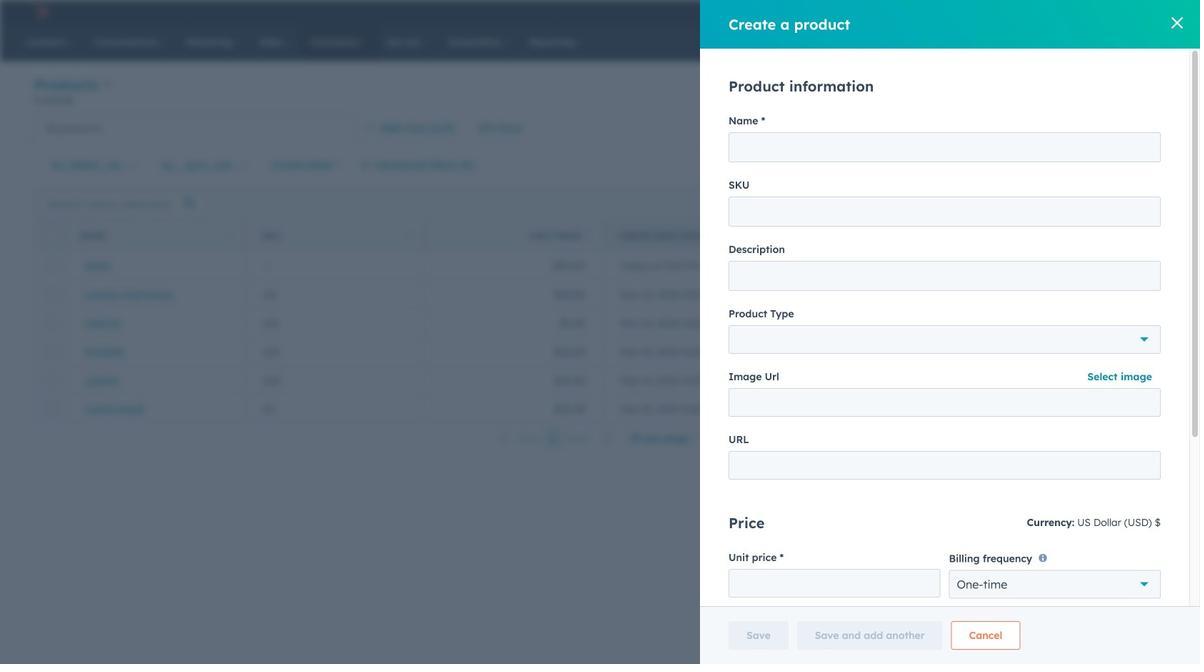 Task type: locate. For each thing, give the bounding box(es) containing it.
press to sort. element
[[228, 230, 233, 242], [406, 230, 412, 242], [586, 230, 592, 242]]

menu
[[867, 0, 1184, 23]]

Search HubSpot search field
[[1000, 30, 1151, 54]]

None text field
[[729, 132, 1162, 162], [729, 261, 1162, 291], [729, 388, 1162, 417], [729, 132, 1162, 162], [729, 261, 1162, 291], [729, 388, 1162, 417]]

2 horizontal spatial press to sort. element
[[586, 230, 592, 242]]

banner
[[34, 74, 1167, 114]]

1 horizontal spatial press to sort. element
[[406, 230, 412, 242]]

terry turtle image
[[1079, 5, 1092, 18]]

Search name, description, or SKU search field
[[38, 191, 207, 217]]

press to sort. image
[[586, 230, 592, 240]]

3 press to sort. element from the left
[[586, 230, 592, 242]]

close image
[[1172, 17, 1184, 29]]

dialog
[[701, 0, 1201, 664]]

0 horizontal spatial press to sort. element
[[228, 230, 233, 242]]

None text field
[[729, 197, 1162, 227], [729, 451, 1162, 480], [729, 569, 941, 598], [729, 197, 1162, 227], [729, 451, 1162, 480], [729, 569, 941, 598]]

1 press to sort. element from the left
[[228, 230, 233, 242]]



Task type: vqa. For each thing, say whether or not it's contained in the screenshot.
second Press to sort. image from the left
yes



Task type: describe. For each thing, give the bounding box(es) containing it.
2 press to sort. element from the left
[[406, 230, 412, 242]]

pagination navigation
[[492, 429, 621, 448]]

marketplaces image
[[971, 6, 984, 19]]

press to sort. image
[[228, 230, 233, 240]]



